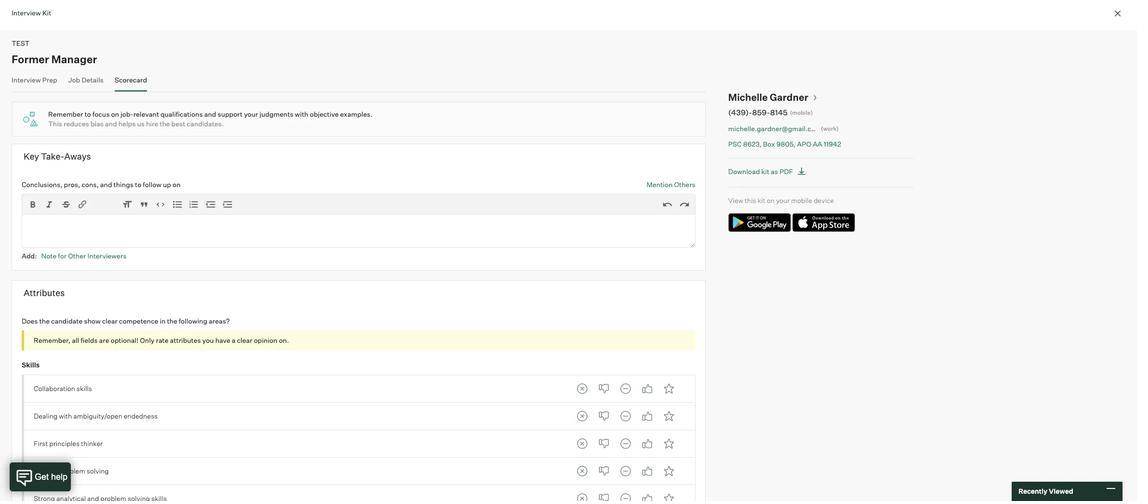 Task type: locate. For each thing, give the bounding box(es) containing it.
3 mixed button from the top
[[616, 434, 636, 453]]

in
[[160, 317, 166, 325]]

skills
[[77, 384, 92, 393]]

the right in
[[167, 317, 177, 325]]

1 definitely not image from the top
[[573, 434, 592, 453]]

your
[[244, 110, 258, 118], [777, 196, 790, 204]]

yes button
[[638, 379, 657, 398], [638, 407, 657, 426], [638, 434, 657, 453], [638, 462, 657, 481], [638, 489, 657, 501]]

your left mobile
[[777, 196, 790, 204]]

1 vertical spatial interview
[[12, 75, 41, 84]]

definitely not button for solving
[[573, 462, 592, 481]]

2 vertical spatial no image
[[595, 489, 614, 501]]

strong yes image
[[660, 462, 679, 481], [660, 489, 679, 501]]

1 horizontal spatial your
[[777, 196, 790, 204]]

strong yes button for solving
[[660, 462, 679, 481]]

with inside remember to focus on job-relevant qualifications and support your judgments with objective examples. this reduces bias and helps us hire the best candidates.
[[295, 110, 309, 118]]

have
[[215, 336, 230, 345]]

mixed image for solving
[[616, 462, 636, 481]]

strong yes image for tab list associated with solving
[[660, 462, 679, 481]]

interview prep
[[12, 75, 57, 84]]

no image
[[595, 407, 614, 426], [595, 462, 614, 481]]

1 vertical spatial clear
[[237, 336, 253, 345]]

clear right the a
[[237, 336, 253, 345]]

mention others
[[647, 180, 696, 188]]

conclusions,
[[22, 180, 62, 188]]

1 definitely not button from the top
[[573, 379, 592, 398]]

yes image
[[638, 462, 657, 481], [638, 489, 657, 501]]

definitely not button
[[573, 379, 592, 398], [573, 407, 592, 426], [573, 434, 592, 453], [573, 462, 592, 481], [573, 489, 592, 501]]

your inside remember to focus on job-relevant qualifications and support your judgments with objective examples. this reduces bias and helps us hire the best candidates.
[[244, 110, 258, 118]]

1 vertical spatial mixed image
[[616, 434, 636, 453]]

michelle.gardner@gmail.com link
[[729, 124, 822, 133]]

1 vertical spatial and
[[105, 120, 117, 128]]

all
[[72, 336, 79, 345]]

2 no image from the top
[[595, 434, 614, 453]]

definitely not image for 1st tab list from the bottom of the page
[[573, 489, 592, 501]]

mixed button for ambiguity/open
[[616, 407, 636, 426]]

interview down "former"
[[12, 75, 41, 84]]

mixed image
[[616, 379, 636, 398], [616, 434, 636, 453], [616, 462, 636, 481]]

and
[[204, 110, 216, 118], [105, 120, 117, 128], [100, 180, 112, 188]]

definitely not button for ambiguity/open
[[573, 407, 592, 426]]

4 definitely not button from the top
[[573, 462, 592, 481]]

this
[[48, 120, 62, 128]]

yes image for thinker
[[638, 434, 657, 453]]

1 vertical spatial definitely not image
[[573, 407, 592, 426]]

gardner
[[770, 91, 809, 103]]

remember
[[48, 110, 83, 118]]

1 vertical spatial yes image
[[638, 489, 657, 501]]

0 vertical spatial strong yes image
[[660, 462, 679, 481]]

your right support
[[244, 110, 258, 118]]

job details link
[[68, 75, 104, 89]]

3 strong yes image from the top
[[660, 434, 679, 453]]

1 vertical spatial definitely not image
[[573, 489, 592, 501]]

helps
[[119, 120, 136, 128]]

0 horizontal spatial on
[[111, 110, 119, 118]]

3 strong yes button from the top
[[660, 434, 679, 453]]

the right does on the bottom
[[39, 317, 50, 325]]

remember to focus on job-relevant qualifications and support your judgments with objective examples. this reduces bias and helps us hire the best candidates.
[[48, 110, 373, 128]]

aways
[[64, 151, 91, 162]]

0 horizontal spatial with
[[59, 412, 72, 420]]

0 vertical spatial your
[[244, 110, 258, 118]]

1 vertical spatial on
[[173, 180, 181, 188]]

0 vertical spatial on
[[111, 110, 119, 118]]

test
[[12, 39, 30, 47]]

aa
[[813, 140, 823, 148]]

2 horizontal spatial on
[[767, 196, 775, 204]]

close image
[[1113, 8, 1124, 19]]

job
[[68, 75, 80, 84]]

0 vertical spatial to
[[85, 110, 91, 118]]

4 strong yes button from the top
[[660, 462, 679, 481]]

device
[[814, 196, 835, 204]]

0 vertical spatial kit
[[762, 167, 770, 175]]

interview left kit
[[12, 9, 41, 17]]

(439)-
[[729, 108, 753, 117]]

3 definitely not image from the top
[[573, 462, 592, 481]]

tab list for solving
[[573, 462, 679, 481]]

collaboration skills
[[34, 384, 92, 393]]

2 vertical spatial mixed image
[[616, 462, 636, 481]]

5 no button from the top
[[595, 489, 614, 501]]

2 definitely not button from the top
[[573, 407, 592, 426]]

5 definitely not button from the top
[[573, 489, 592, 501]]

kit
[[762, 167, 770, 175], [758, 196, 766, 204]]

and up candidates.
[[204, 110, 216, 118]]

0 vertical spatial no image
[[595, 407, 614, 426]]

2 yes image from the top
[[638, 407, 657, 426]]

solving
[[87, 467, 109, 475]]

2 strong yes image from the top
[[660, 489, 679, 501]]

1 yes button from the top
[[638, 379, 657, 398]]

tab list
[[573, 379, 679, 398], [573, 407, 679, 426], [573, 434, 679, 453], [573, 462, 679, 481], [573, 489, 679, 501]]

1 vertical spatial strong yes image
[[660, 489, 679, 501]]

2 strong yes button from the top
[[660, 407, 679, 426]]

0 vertical spatial interview
[[12, 9, 41, 17]]

to left follow
[[135, 180, 141, 188]]

0 vertical spatial yes image
[[638, 379, 657, 398]]

the inside remember to focus on job-relevant qualifications and support your judgments with objective examples. this reduces bias and helps us hire the best candidates.
[[160, 120, 170, 128]]

3 no button from the top
[[595, 434, 614, 453]]

2 strong yes image from the top
[[660, 407, 679, 426]]

2 definitely not image from the top
[[573, 489, 592, 501]]

following
[[179, 317, 207, 325]]

no image for first principles thinker
[[595, 434, 614, 453]]

1 no image from the top
[[595, 379, 614, 398]]

recently viewed
[[1019, 487, 1074, 496]]

hire
[[146, 120, 158, 128]]

2 vertical spatial and
[[100, 180, 112, 188]]

4 tab list from the top
[[573, 462, 679, 481]]

interview
[[12, 9, 41, 17], [12, 75, 41, 84]]

1 vertical spatial no image
[[595, 462, 614, 481]]

3 tab list from the top
[[573, 434, 679, 453]]

with right dealing
[[59, 412, 72, 420]]

principles
[[49, 439, 80, 448]]

2 mixed image from the top
[[616, 489, 636, 501]]

psc 8623, box 9805, apo aa 11942
[[729, 140, 842, 148]]

with left objective
[[295, 110, 309, 118]]

None text field
[[22, 214, 696, 248]]

5 tab list from the top
[[573, 489, 679, 501]]

5 yes button from the top
[[638, 489, 657, 501]]

strong yes button for ambiguity/open
[[660, 407, 679, 426]]

on.
[[279, 336, 289, 345]]

1 strong yes image from the top
[[660, 462, 679, 481]]

on for remember
[[111, 110, 119, 118]]

strong yes image
[[660, 379, 679, 398], [660, 407, 679, 426], [660, 434, 679, 453]]

0 vertical spatial clear
[[102, 317, 118, 325]]

1 vertical spatial with
[[59, 412, 72, 420]]

1 horizontal spatial with
[[295, 110, 309, 118]]

viewed
[[1050, 487, 1074, 496]]

pdf
[[780, 167, 794, 175]]

and down focus
[[105, 120, 117, 128]]

the
[[160, 120, 170, 128], [39, 317, 50, 325], [167, 317, 177, 325]]

mention others link
[[647, 180, 696, 189]]

2 mixed image from the top
[[616, 434, 636, 453]]

1 vertical spatial mixed image
[[616, 489, 636, 501]]

note for other interviewers link
[[41, 252, 127, 260]]

1 horizontal spatial to
[[135, 180, 141, 188]]

on right this
[[767, 196, 775, 204]]

4 no button from the top
[[595, 462, 614, 481]]

2 no button from the top
[[595, 407, 614, 426]]

clear
[[102, 317, 118, 325], [237, 336, 253, 345]]

a
[[232, 336, 236, 345]]

kit right this
[[758, 196, 766, 204]]

1 mixed image from the top
[[616, 379, 636, 398]]

9805,
[[777, 140, 796, 148]]

1 interview from the top
[[12, 9, 41, 17]]

general problem solving
[[34, 467, 109, 475]]

3 yes image from the top
[[638, 434, 657, 453]]

on
[[111, 110, 119, 118], [173, 180, 181, 188], [767, 196, 775, 204]]

2 no image from the top
[[595, 462, 614, 481]]

0 horizontal spatial clear
[[102, 317, 118, 325]]

as
[[771, 167, 779, 175]]

1 vertical spatial your
[[777, 196, 790, 204]]

on left job-
[[111, 110, 119, 118]]

objective
[[310, 110, 339, 118]]

to inside remember to focus on job-relevant qualifications and support your judgments with objective examples. this reduces bias and helps us hire the best candidates.
[[85, 110, 91, 118]]

4 mixed button from the top
[[616, 462, 636, 481]]

are
[[99, 336, 109, 345]]

michelle gardner link
[[729, 91, 818, 103]]

0 vertical spatial definitely not image
[[573, 434, 592, 453]]

take-
[[41, 151, 64, 162]]

2 vertical spatial strong yes image
[[660, 434, 679, 453]]

no button for thinker
[[595, 434, 614, 453]]

the right the hire
[[160, 120, 170, 128]]

ambiguity/open
[[73, 412, 122, 420]]

3 yes button from the top
[[638, 434, 657, 453]]

2 tab list from the top
[[573, 407, 679, 426]]

4 yes button from the top
[[638, 462, 657, 481]]

2 vertical spatial on
[[767, 196, 775, 204]]

interview for interview prep
[[12, 75, 41, 84]]

3 definitely not button from the top
[[573, 434, 592, 453]]

no image
[[595, 379, 614, 398], [595, 434, 614, 453], [595, 489, 614, 501]]

scorecard
[[115, 75, 147, 84]]

michelle
[[729, 91, 768, 103]]

psc 8623, box 9805, apo aa 11942 link
[[729, 139, 849, 149]]

2 vertical spatial definitely not image
[[573, 462, 592, 481]]

definitely not image
[[573, 434, 592, 453], [573, 489, 592, 501]]

1 no image from the top
[[595, 407, 614, 426]]

0 vertical spatial yes image
[[638, 462, 657, 481]]

view this kit on your mobile device
[[729, 196, 835, 204]]

1 tab list from the top
[[573, 379, 679, 398]]

3 mixed image from the top
[[616, 462, 636, 481]]

0 vertical spatial no image
[[595, 379, 614, 398]]

mixed button for solving
[[616, 462, 636, 481]]

0 horizontal spatial your
[[244, 110, 258, 118]]

2 yes button from the top
[[638, 407, 657, 426]]

add: note for other interviewers
[[22, 252, 127, 260]]

2 yes image from the top
[[638, 489, 657, 501]]

no image for general problem solving
[[595, 462, 614, 481]]

kit left as
[[762, 167, 770, 175]]

recently
[[1019, 487, 1048, 496]]

2 vertical spatial yes image
[[638, 434, 657, 453]]

2 interview from the top
[[12, 75, 41, 84]]

tab list for ambiguity/open
[[573, 407, 679, 426]]

kit inside download kit as pdf link
[[762, 167, 770, 175]]

0 vertical spatial mixed image
[[616, 379, 636, 398]]

1 vertical spatial no image
[[595, 434, 614, 453]]

clear right show
[[102, 317, 118, 325]]

note
[[41, 252, 57, 260]]

0 vertical spatial strong yes image
[[660, 379, 679, 398]]

2 mixed button from the top
[[616, 407, 636, 426]]

focus
[[93, 110, 110, 118]]

definitely not image
[[573, 379, 592, 398], [573, 407, 592, 426], [573, 462, 592, 481]]

competence
[[119, 317, 158, 325]]

0 vertical spatial definitely not image
[[573, 379, 592, 398]]

859-
[[753, 108, 771, 117]]

strong yes button
[[660, 379, 679, 398], [660, 407, 679, 426], [660, 434, 679, 453], [660, 462, 679, 481], [660, 489, 679, 501]]

0 horizontal spatial to
[[85, 110, 91, 118]]

on right up
[[173, 180, 181, 188]]

mention
[[647, 180, 673, 188]]

no image for dealing with ambiguity/open endedness
[[595, 407, 614, 426]]

0 vertical spatial with
[[295, 110, 309, 118]]

no button
[[595, 379, 614, 398], [595, 407, 614, 426], [595, 434, 614, 453], [595, 462, 614, 481], [595, 489, 614, 501]]

and right cons,
[[100, 180, 112, 188]]

on inside remember to focus on job-relevant qualifications and support your judgments with objective examples. this reduces bias and helps us hire the best candidates.
[[111, 110, 119, 118]]

with
[[295, 110, 309, 118], [59, 412, 72, 420]]

0 vertical spatial mixed image
[[616, 407, 636, 426]]

1 vertical spatial yes image
[[638, 407, 657, 426]]

no image for collaboration skills
[[595, 379, 614, 398]]

yes image for ambiguity/open
[[638, 407, 657, 426]]

download
[[729, 167, 760, 175]]

to left focus
[[85, 110, 91, 118]]

1 vertical spatial strong yes image
[[660, 407, 679, 426]]

yes image
[[638, 379, 657, 398], [638, 407, 657, 426], [638, 434, 657, 453]]

psc
[[729, 140, 742, 148]]

other
[[68, 252, 86, 260]]

2 definitely not image from the top
[[573, 407, 592, 426]]

1 definitely not image from the top
[[573, 379, 592, 398]]

rate
[[156, 336, 169, 345]]

apo
[[798, 140, 812, 148]]

mixed image
[[616, 407, 636, 426], [616, 489, 636, 501]]



Task type: vqa. For each thing, say whether or not it's contained in the screenshot.
Candidates link
no



Task type: describe. For each thing, give the bounding box(es) containing it.
attributes
[[24, 288, 65, 298]]

1 yes image from the top
[[638, 462, 657, 481]]

dealing with ambiguity/open endedness
[[34, 412, 158, 420]]

cons,
[[82, 180, 99, 188]]

for
[[58, 252, 67, 260]]

1 horizontal spatial clear
[[237, 336, 253, 345]]

thinker
[[81, 439, 103, 448]]

attributes
[[170, 336, 201, 345]]

5 mixed button from the top
[[616, 489, 636, 501]]

former
[[12, 52, 49, 65]]

8623,
[[744, 140, 762, 148]]

strong yes button for thinker
[[660, 434, 679, 453]]

follow
[[143, 180, 162, 188]]

0 vertical spatial and
[[204, 110, 216, 118]]

on for view
[[767, 196, 775, 204]]

definitely not button for thinker
[[573, 434, 592, 453]]

(work)
[[822, 125, 839, 132]]

examples.
[[340, 110, 373, 118]]

no button for ambiguity/open
[[595, 407, 614, 426]]

problem
[[59, 467, 85, 475]]

no button for solving
[[595, 462, 614, 481]]

(mobile)
[[791, 109, 814, 116]]

pros,
[[64, 180, 80, 188]]

areas?
[[209, 317, 230, 325]]

1 vertical spatial to
[[135, 180, 141, 188]]

key take-aways
[[24, 151, 91, 162]]

does the candidate show clear competence in the following areas?
[[22, 317, 230, 325]]

yes button for ambiguity/open
[[638, 407, 657, 426]]

yes button for thinker
[[638, 434, 657, 453]]

candidates.
[[187, 120, 224, 128]]

optional!
[[111, 336, 139, 345]]

kit
[[42, 9, 51, 17]]

qualifications
[[161, 110, 203, 118]]

1 strong yes image from the top
[[660, 379, 679, 398]]

scorecard link
[[115, 75, 147, 89]]

8145
[[771, 108, 788, 117]]

this
[[745, 196, 757, 204]]

first principles thinker
[[34, 439, 103, 448]]

view
[[729, 196, 744, 204]]

tab list for thinker
[[573, 434, 679, 453]]

you
[[203, 336, 214, 345]]

interviewers
[[88, 252, 127, 260]]

1 strong yes button from the top
[[660, 379, 679, 398]]

dealing
[[34, 412, 57, 420]]

1 horizontal spatial on
[[173, 180, 181, 188]]

show
[[84, 317, 101, 325]]

michelle.gardner@gmail.com (work)
[[729, 124, 839, 132]]

things
[[114, 180, 134, 188]]

does
[[22, 317, 38, 325]]

bias
[[91, 120, 104, 128]]

box
[[764, 140, 776, 148]]

only
[[140, 336, 155, 345]]

us
[[137, 120, 145, 128]]

11942
[[824, 140, 842, 148]]

remember, all fields are optional! only rate attributes you have a clear opinion on.
[[34, 336, 289, 345]]

download kit as pdf
[[729, 167, 794, 175]]

1 vertical spatial kit
[[758, 196, 766, 204]]

first
[[34, 439, 48, 448]]

mixed button for thinker
[[616, 434, 636, 453]]

definitely not image for solving
[[573, 462, 592, 481]]

others
[[675, 180, 696, 188]]

endedness
[[124, 412, 158, 420]]

1 yes image from the top
[[638, 379, 657, 398]]

definitely not image for ambiguity/open
[[573, 407, 592, 426]]

candidate
[[51, 317, 83, 325]]

manager
[[51, 52, 97, 65]]

1 no button from the top
[[595, 379, 614, 398]]

mixed image for thinker
[[616, 434, 636, 453]]

interview kit
[[12, 9, 51, 17]]

3 no image from the top
[[595, 489, 614, 501]]

prep
[[42, 75, 57, 84]]

definitely not image for tab list associated with thinker
[[573, 434, 592, 453]]

5 strong yes button from the top
[[660, 489, 679, 501]]

yes button for solving
[[638, 462, 657, 481]]

opinion
[[254, 336, 278, 345]]

strong yes image for thinker
[[660, 434, 679, 453]]

download kit as pdf link
[[729, 165, 810, 178]]

job details
[[68, 75, 104, 84]]

interview prep link
[[12, 75, 57, 89]]

support
[[218, 110, 243, 118]]

key
[[24, 151, 39, 162]]

collaboration
[[34, 384, 75, 393]]

up
[[163, 180, 171, 188]]

1 mixed button from the top
[[616, 379, 636, 398]]

skills
[[22, 361, 40, 369]]

strong yes image for 1st tab list from the bottom of the page
[[660, 489, 679, 501]]

michelle.gardner@gmail.com
[[729, 124, 822, 132]]

remember,
[[34, 336, 71, 345]]

1 mixed image from the top
[[616, 407, 636, 426]]

interview for interview kit
[[12, 9, 41, 17]]

strong yes image for ambiguity/open
[[660, 407, 679, 426]]

reduces
[[64, 120, 89, 128]]

add:
[[22, 252, 37, 260]]

judgments
[[260, 110, 294, 118]]

relevant
[[133, 110, 159, 118]]

fields
[[81, 336, 98, 345]]



